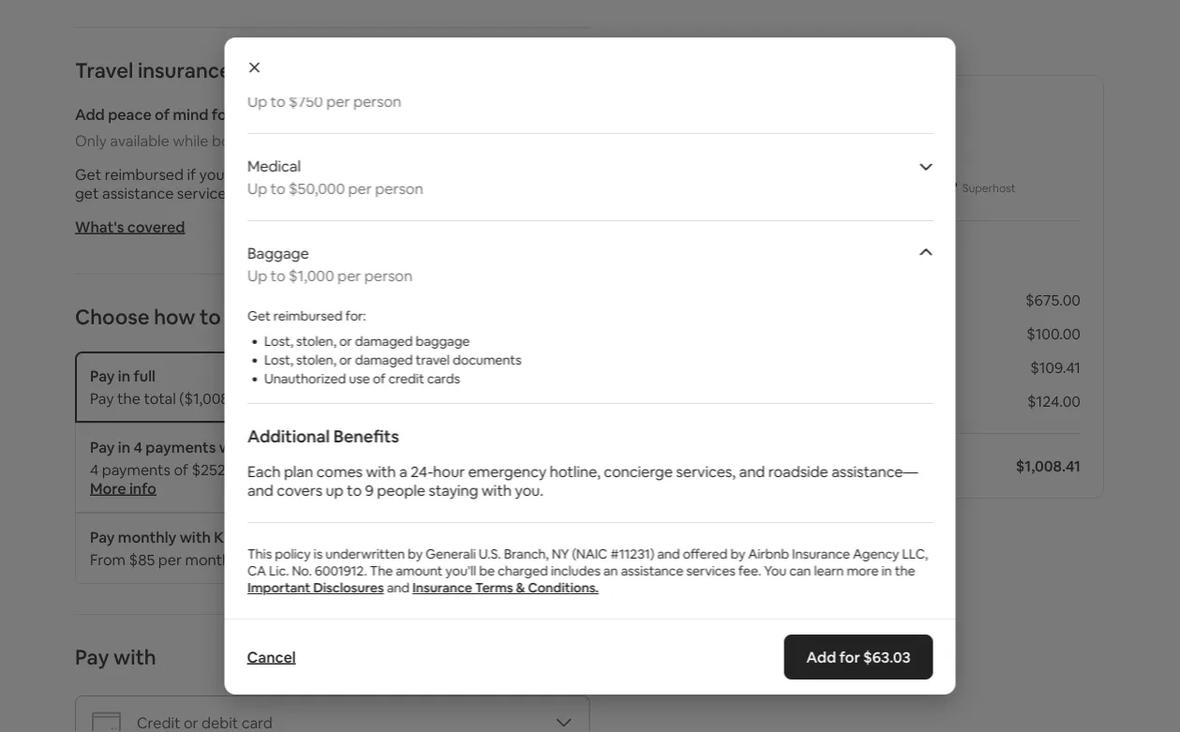 Task type: vqa. For each thing, say whether or not it's contained in the screenshot.
4.66 OUT OF 5 AVERAGE RATING,  131 REVIEWS image
no



Task type: locate. For each thing, give the bounding box(es) containing it.
1 lost, from the top
[[264, 333, 293, 350]]

$675.00
[[1026, 290, 1081, 309]]

0 vertical spatial reimbursed
[[105, 165, 184, 184]]

per right $1,000
[[337, 266, 361, 285]]

to right due
[[306, 165, 321, 184]]

1 vertical spatial damaged
[[355, 352, 413, 369]]

get down only
[[75, 165, 101, 184]]

1 vertical spatial the
[[117, 389, 141, 408]]

1 vertical spatial emergency
[[468, 462, 546, 481]]

with
[[219, 437, 250, 457], [366, 462, 396, 481], [481, 481, 511, 500], [180, 527, 211, 547], [114, 644, 156, 671]]

4
[[134, 437, 142, 457], [90, 460, 99, 479]]

0 vertical spatial up
[[247, 91, 267, 111]]

up down baggage
[[247, 266, 267, 285]]

0 horizontal spatial info
[[129, 479, 157, 498]]

no.
[[292, 563, 312, 580]]

1 vertical spatial more
[[468, 550, 504, 569]]

in for 4
[[118, 437, 130, 457]]

2 stolen, from the top
[[296, 352, 336, 369]]

2 horizontal spatial of
[[373, 370, 385, 387]]

$1,008.41
[[1016, 456, 1081, 475]]

get down baggage
[[247, 308, 270, 324]]

1 horizontal spatial more
[[468, 550, 504, 569]]

0 vertical spatial the
[[867, 117, 888, 134]]

to left 9
[[347, 481, 362, 500]]

or down for:
[[339, 333, 352, 350]]

for left the 12
[[234, 550, 254, 569]]

klarna up every
[[254, 437, 299, 457]]

add up only
[[75, 105, 105, 124]]

roadside
[[768, 462, 828, 481]]

of left $252.10
[[174, 460, 188, 479]]

(usd) button
[[738, 456, 778, 475]]

1 vertical spatial add
[[807, 648, 837, 667]]

to inside 'dropdown button'
[[270, 91, 285, 111]]

add inside add peace of mind for $63.03 only available while booking.
[[75, 105, 105, 124]]

in right more
[[882, 563, 892, 580]]

by left airbnb
[[730, 546, 745, 563]]

you.
[[515, 481, 543, 500]]

lost,
[[264, 333, 293, 350], [264, 352, 293, 369]]

reimbursed inside "get reimbursed for: lost, stolen, or damaged baggage lost, stolen, or damaged travel documents unauthorized use of credit cards"
[[273, 308, 342, 324]]

0 vertical spatial emergency
[[263, 183, 341, 203]]

booking.
[[212, 131, 272, 150]]

info inside "pay in 4 payments with klarna 4 payments of $252.10 every 2 weeks for 6 weeks. interest-free. more info"
[[129, 479, 157, 498]]

documents
[[452, 352, 521, 369]]

$109.41
[[1031, 358, 1081, 377]]

0 horizontal spatial get
[[75, 165, 101, 184]]

of
[[155, 105, 170, 124], [373, 370, 385, 387], [174, 460, 188, 479]]

0 vertical spatial services
[[177, 183, 233, 203]]

emergency inside each plan comes with a 24-hour emergency hotline, concierge services, and roadside assistance— and covers up to 9 people staying with you.
[[468, 462, 546, 481]]

0 horizontal spatial reimbursed
[[105, 165, 184, 184]]

pay inside "pay in 4 payments with klarna 4 payments of $252.10 every 2 weeks for 6 weeks. interest-free. more info"
[[90, 437, 115, 457]]

reimbursed down available
[[105, 165, 184, 184]]

for
[[212, 105, 233, 124], [347, 460, 367, 479], [234, 550, 254, 569], [840, 648, 861, 667]]

1 vertical spatial insurance
[[412, 580, 472, 596]]

24-
[[410, 462, 433, 481]]

is
[[313, 546, 322, 563]]

pay
[[90, 366, 115, 385], [90, 389, 114, 408], [90, 437, 115, 457], [90, 527, 115, 547], [75, 644, 109, 671]]

by left the apply.
[[408, 546, 422, 563]]

person inside medical up to $50,000 per person
[[375, 179, 423, 198]]

2 vertical spatial in
[[882, 563, 892, 580]]

4 up from
[[90, 460, 99, 479]]

1 horizontal spatial $63.03
[[864, 648, 911, 667]]

insurance terms & conditions. link
[[412, 580, 599, 596]]

1 horizontal spatial reimbursed
[[273, 308, 342, 324]]

the down full
[[117, 389, 141, 408]]

0 vertical spatial payments
[[146, 437, 216, 457]]

1 vertical spatial or
[[339, 352, 352, 369]]

$63.03 inside button
[[864, 648, 911, 667]]

an
[[603, 563, 618, 580]]

up up booking.
[[247, 91, 267, 111]]

in
[[118, 366, 130, 385], [118, 437, 130, 457], [882, 563, 892, 580]]

payments
[[146, 437, 216, 457], [102, 460, 171, 479]]

full
[[134, 366, 156, 385]]

1 stolen, from the top
[[296, 333, 336, 350]]

0 vertical spatial or
[[339, 333, 352, 350]]

more info button up monthly
[[90, 479, 157, 498]]

in down pay in full pay the total ($1,008.41).
[[118, 437, 130, 457]]

per left flight at left
[[348, 179, 372, 198]]

hour
[[433, 462, 465, 481]]

0 vertical spatial add
[[75, 105, 105, 124]]

conditions.
[[528, 580, 599, 596]]

2 vertical spatial the
[[895, 563, 915, 580]]

up inside baggage up to $1,000 per person
[[247, 266, 267, 285]]

1 vertical spatial more info button
[[468, 550, 534, 569]]

each plan comes with a 24-hour emergency hotline, concierge services, and roadside assistance— and covers up to 9 people staying with you.
[[247, 462, 918, 500]]

in inside this policy is underwritten by generali u.s. branch, ny (naic #11231) and offered by airbnb insurance agency llc, ca lic. no. 6001912. the amount you'll be charged includes an assistance services fee. you can learn more in the important disclosures and insurance terms & conditions.
[[882, 563, 892, 580]]

1 horizontal spatial by
[[730, 546, 745, 563]]

1 horizontal spatial services
[[686, 563, 735, 580]]

0 vertical spatial person
[[353, 91, 401, 111]]

person inside baggage up to $1,000 per person
[[364, 266, 412, 285]]

of left mind
[[155, 105, 170, 124]]

1 vertical spatial klarna
[[214, 527, 259, 547]]

2 horizontal spatial the
[[895, 563, 915, 580]]

1 up from the top
[[247, 91, 267, 111]]

more up terms
[[468, 550, 504, 569]]

plan
[[284, 462, 313, 481]]

up down medical
[[247, 179, 267, 198]]

$124.00
[[1028, 392, 1081, 411]]

or
[[339, 333, 352, 350], [339, 352, 352, 369]]

0 horizontal spatial emergency
[[263, 183, 341, 203]]

4 down pay in full pay the total ($1,008.41).
[[134, 437, 142, 457]]

0 vertical spatial lost,
[[264, 333, 293, 350]]

payments up $252.10
[[146, 437, 216, 457]]

$50,000
[[288, 179, 345, 198]]

disclosures
[[313, 580, 384, 596]]

additional benefits
[[247, 426, 399, 448]]

insurance
[[792, 546, 850, 563], [412, 580, 472, 596]]

($1,008.41).
[[179, 389, 256, 408]]

2 vertical spatial person
[[364, 266, 412, 285]]

of right use
[[373, 370, 385, 387]]

and down may
[[387, 580, 409, 596]]

more
[[90, 479, 126, 498], [468, 550, 504, 569]]

1 horizontal spatial emergency
[[468, 462, 546, 481]]

this policy is underwritten by generali u.s. branch, ny (naic #11231) and offered by airbnb insurance agency llc, ca lic. no. 6001912. the amount you'll be charged includes an assistance services fee. you can learn more in the important disclosures and insurance terms & conditions.
[[247, 546, 928, 596]]

1 vertical spatial assistance
[[621, 563, 683, 580]]

1 vertical spatial reimbursed
[[273, 308, 342, 324]]

damaged up the credit
[[355, 352, 413, 369]]

1 vertical spatial lost,
[[264, 352, 293, 369]]

1 vertical spatial stolen,
[[296, 352, 336, 369]]

info up &
[[507, 550, 534, 569]]

(naic
[[572, 546, 607, 563]]

0 horizontal spatial 4
[[90, 460, 99, 479]]

to down baggage
[[270, 266, 285, 285]]

llc,
[[902, 546, 928, 563]]

2 vertical spatial of
[[174, 460, 188, 479]]

for down more
[[840, 648, 861, 667]]

person right '$750'
[[353, 91, 401, 111]]

0 vertical spatial info
[[129, 479, 157, 498]]

1 horizontal spatial add
[[807, 648, 837, 667]]

pay for pay monthly with klarna from $85 per month for 12 months. interest may apply. more info
[[90, 527, 115, 547]]

1 horizontal spatial more info button
[[468, 550, 534, 569]]

1 vertical spatial info
[[507, 550, 534, 569]]

in left full
[[118, 366, 130, 385]]

to left '$750'
[[270, 91, 285, 111]]

to inside each plan comes with a 24-hour emergency hotline, concierge services, and roadside assistance— and covers up to 9 people staying with you.
[[347, 481, 362, 500]]

1 vertical spatial in
[[118, 437, 130, 457]]

0 horizontal spatial the
[[117, 389, 141, 408]]

staying
[[428, 481, 478, 500]]

services left like
[[177, 183, 233, 203]]

$1,000
[[288, 266, 334, 285]]

0 vertical spatial damaged
[[355, 333, 413, 350]]

baggage up to $1,000 per person
[[247, 243, 412, 285]]

per inside 'dropdown button'
[[326, 91, 350, 111]]

services inside this policy is underwritten by generali u.s. branch, ny (naic #11231) and offered by airbnb insurance agency llc, ca lic. no. 6001912. the amount you'll be charged includes an assistance services fee. you can learn more in the important disclosures and insurance terms & conditions.
[[686, 563, 735, 580]]

add peace of mind for $63.03 only available while booking.
[[75, 105, 283, 150]]

1 horizontal spatial of
[[174, 460, 188, 479]]

the right more
[[895, 563, 915, 580]]

assistance right an
[[621, 563, 683, 580]]

more info button up insurance terms & conditions. link
[[468, 550, 534, 569]]

branch,
[[504, 546, 549, 563]]

per inside baggage up to $1,000 per person
[[337, 266, 361, 285]]

1 horizontal spatial info
[[507, 550, 534, 569]]

assistance inside the get reimbursed if you cancel due to illness, flight delays, and more. plus, get assistance services like emergency help.
[[102, 183, 174, 203]]

reimbursed inside the get reimbursed if you cancel due to illness, flight delays, and more. plus, get assistance services like emergency help.
[[105, 165, 184, 184]]

unauthorized
[[264, 370, 346, 387]]

1 horizontal spatial assistance
[[621, 563, 683, 580]]

$63.03 up booking.
[[236, 105, 283, 124]]

medical up to $50,000 per person
[[247, 156, 423, 198]]

add for add for $63.03
[[807, 648, 837, 667]]

up
[[325, 481, 343, 500]]

0 vertical spatial stolen,
[[296, 333, 336, 350]]

services left fee.
[[686, 563, 735, 580]]

0 horizontal spatial services
[[177, 183, 233, 203]]

up
[[247, 91, 267, 111], [247, 179, 267, 198], [247, 266, 267, 285]]

for inside button
[[840, 648, 861, 667]]

policy
[[275, 546, 310, 563]]

get for get reimbursed for: lost, stolen, or damaged baggage lost, stolen, or damaged travel documents unauthorized use of credit cards
[[247, 308, 270, 324]]

the
[[867, 117, 888, 134], [117, 389, 141, 408], [895, 563, 915, 580]]

the left moon
[[867, 117, 888, 134]]

services,
[[676, 462, 736, 481]]

1 vertical spatial of
[[373, 370, 385, 387]]

for left 6
[[347, 460, 367, 479]]

additional
[[247, 426, 329, 448]]

fee.
[[738, 563, 761, 580]]

pay monthly with klarna from $85 per month for 12 months. interest may apply. more info
[[90, 527, 534, 569]]

emergency down medical
[[263, 183, 341, 203]]

assistance up what's covered button at the top left
[[102, 183, 174, 203]]

0 vertical spatial assistance
[[102, 183, 174, 203]]

per right $85 in the bottom left of the page
[[158, 550, 182, 569]]

klarna up the 12
[[214, 527, 259, 547]]

per right '$750'
[[326, 91, 350, 111]]

0 vertical spatial more
[[90, 479, 126, 498]]

get inside the get reimbursed if you cancel due to illness, flight delays, and more. plus, get assistance services like emergency help.
[[75, 165, 101, 184]]

$750
[[288, 91, 323, 111]]

person up for:
[[364, 266, 412, 285]]

you'll
[[445, 563, 476, 580]]

0 vertical spatial more info button
[[90, 479, 157, 498]]

per inside medical up to $50,000 per person
[[348, 179, 372, 198]]

you
[[764, 563, 786, 580]]

pay with
[[75, 644, 156, 671]]

1 horizontal spatial insurance
[[792, 546, 850, 563]]

more up monthly
[[90, 479, 126, 498]]

add for add peace of mind for $63.03 only available while booking.
[[75, 105, 105, 124]]

in inside pay in full pay the total ($1,008.41).
[[118, 366, 130, 385]]

None radio
[[555, 367, 575, 387], [555, 438, 575, 459], [555, 528, 575, 549], [555, 367, 575, 387], [555, 438, 575, 459], [555, 528, 575, 549]]

3 up from the top
[[247, 266, 267, 285]]

$63.03 down more
[[864, 648, 911, 667]]

more info button for pay in 4 payments with klarna 4 payments of $252.10 every 2 weeks for 6 weeks. interest-free. more info
[[90, 479, 157, 498]]

up inside medical up to $50,000 per person
[[247, 179, 267, 198]]

0 horizontal spatial by
[[408, 546, 422, 563]]

damaged
[[355, 333, 413, 350], [355, 352, 413, 369]]

0 horizontal spatial assistance
[[102, 183, 174, 203]]

reimbursed for if
[[105, 165, 184, 184]]

0 vertical spatial of
[[155, 105, 170, 124]]

pay inside pay monthly with klarna from $85 per month for 12 months. interest may apply. more info
[[90, 527, 115, 547]]

0 vertical spatial 4
[[134, 437, 142, 457]]

1 vertical spatial up
[[247, 179, 267, 198]]

0 horizontal spatial of
[[155, 105, 170, 124]]

0 vertical spatial $63.03
[[236, 105, 283, 124]]

2 up from the top
[[247, 179, 267, 198]]

reimbursed down $1,000
[[273, 308, 342, 324]]

person right 'illness,'
[[375, 179, 423, 198]]

add
[[75, 105, 105, 124], [807, 648, 837, 667]]

0 horizontal spatial more
[[90, 479, 126, 498]]

klarna
[[254, 437, 299, 457], [214, 527, 259, 547]]

0 vertical spatial get
[[75, 165, 101, 184]]

travel
[[75, 57, 133, 83]]

assistance
[[102, 183, 174, 203], [621, 563, 683, 580]]

people
[[377, 481, 425, 500]]

the inside pay in full pay the total ($1,008.41).
[[117, 389, 141, 408]]

0 horizontal spatial $63.03
[[236, 105, 283, 124]]

1 vertical spatial services
[[686, 563, 735, 580]]

info up monthly
[[129, 479, 157, 498]]

cancel
[[228, 165, 273, 184]]

insurance down the apply.
[[412, 580, 472, 596]]

and left more.
[[462, 165, 488, 184]]

for right mind
[[212, 105, 233, 124]]

person
[[353, 91, 401, 111], [375, 179, 423, 198], [364, 266, 412, 285]]

0 vertical spatial klarna
[[254, 437, 299, 457]]

person for medical up to $50,000 per person
[[375, 179, 423, 198]]

or up use
[[339, 352, 352, 369]]

damaged down for:
[[355, 333, 413, 350]]

how
[[154, 303, 195, 330]]

0 vertical spatial insurance
[[792, 546, 850, 563]]

1 vertical spatial person
[[375, 179, 423, 198]]

2 vertical spatial up
[[247, 266, 267, 285]]

ca
[[247, 563, 266, 580]]

insurance
[[138, 57, 232, 83]]

add down learn
[[807, 648, 837, 667]]

insurance right you
[[792, 546, 850, 563]]

0 horizontal spatial add
[[75, 105, 105, 124]]

1 vertical spatial get
[[247, 308, 270, 324]]

1 horizontal spatial get
[[247, 308, 270, 324]]

2 damaged from the top
[[355, 352, 413, 369]]

like
[[237, 183, 259, 203]]

add inside add for $63.03 button
[[807, 648, 837, 667]]

to down medical
[[270, 179, 285, 198]]

emergency inside the get reimbursed if you cancel due to illness, flight delays, and more. plus, get assistance services like emergency help.
[[263, 183, 341, 203]]

add for $63.03
[[807, 648, 911, 667]]

get
[[75, 165, 101, 184], [247, 308, 270, 324]]

what's covered
[[75, 217, 185, 236]]

covers
[[276, 481, 322, 500]]

in inside "pay in 4 payments with klarna 4 payments of $252.10 every 2 weeks for 6 weeks. interest-free. more info"
[[118, 437, 130, 457]]

get inside "get reimbursed for: lost, stolen, or damaged baggage lost, stolen, or damaged travel documents unauthorized use of credit cards"
[[247, 308, 270, 324]]

of inside "get reimbursed for: lost, stolen, or damaged baggage lost, stolen, or damaged travel documents unauthorized use of credit cards"
[[373, 370, 385, 387]]

0 vertical spatial in
[[118, 366, 130, 385]]

emergency right hour
[[468, 462, 546, 481]]

under the moon
[[827, 117, 925, 134]]

0 horizontal spatial more info button
[[90, 479, 157, 498]]

1 vertical spatial $63.03
[[864, 648, 911, 667]]

to inside medical up to $50,000 per person
[[270, 179, 285, 198]]

payments up monthly
[[102, 460, 171, 479]]



Task type: describe. For each thing, give the bounding box(es) containing it.
choose
[[75, 303, 150, 330]]

services inside the get reimbursed if you cancel due to illness, flight delays, and more. plus, get assistance services like emergency help.
[[177, 183, 233, 203]]

$252.10
[[192, 460, 244, 479]]

person inside 'dropdown button'
[[353, 91, 401, 111]]

cancel button
[[238, 639, 305, 676]]

a
[[399, 462, 407, 481]]

to left pay
[[200, 303, 221, 330]]

klarna inside "pay in 4 payments with klarna 4 payments of $252.10 every 2 weeks for 6 weeks. interest-free. more info"
[[254, 437, 299, 457]]

baggage
[[416, 333, 470, 350]]

free.
[[492, 460, 524, 479]]

total (usd)
[[700, 456, 778, 475]]

with inside "pay in 4 payments with klarna 4 payments of $252.10 every 2 weeks for 6 weeks. interest-free. more info"
[[219, 437, 250, 457]]

help.
[[344, 183, 378, 203]]

important
[[247, 580, 310, 596]]

1 horizontal spatial 4
[[134, 437, 142, 457]]

for inside add peace of mind for $63.03 only available while booking.
[[212, 105, 233, 124]]

2 lost, from the top
[[264, 352, 293, 369]]

1 by from the left
[[408, 546, 422, 563]]

assistance inside this policy is underwritten by generali u.s. branch, ny (naic #11231) and offered by airbnb insurance agency llc, ca lic. no. 6001912. the amount you'll be charged includes an assistance services fee. you can learn more in the important disclosures and insurance terms & conditions.
[[621, 563, 683, 580]]

2 or from the top
[[339, 352, 352, 369]]

be
[[479, 563, 495, 580]]

from
[[90, 550, 126, 569]]

to inside the get reimbursed if you cancel due to illness, flight delays, and more. plus, get assistance services like emergency help.
[[306, 165, 321, 184]]

more inside "pay in 4 payments with klarna 4 payments of $252.10 every 2 weeks for 6 weeks. interest-free. more info"
[[90, 479, 126, 498]]

1 or from the top
[[339, 333, 352, 350]]

the
[[370, 563, 393, 580]]

superhost
[[963, 181, 1016, 196]]

plus,
[[534, 165, 565, 184]]

this
[[247, 546, 272, 563]]

important disclosures link
[[247, 580, 384, 596]]

for inside pay monthly with klarna from $85 per month for 12 months. interest may apply. more info
[[234, 550, 254, 569]]

comes
[[316, 462, 362, 481]]

agency
[[853, 546, 899, 563]]

mind
[[173, 105, 209, 124]]

use
[[349, 370, 370, 387]]

delays,
[[411, 165, 458, 184]]

0 horizontal spatial insurance
[[412, 580, 472, 596]]

taxes
[[700, 392, 739, 411]]

add for $63.03 button
[[784, 635, 934, 680]]

travel insurance coverage details dialog
[[225, 0, 956, 695]]

up to $750 per person button
[[247, 62, 934, 118]]

more
[[847, 563, 879, 580]]

benefits
[[333, 426, 399, 448]]

in for full
[[118, 366, 130, 385]]

you
[[199, 165, 225, 184]]

1 vertical spatial payments
[[102, 460, 171, 479]]

more inside pay monthly with klarna from $85 per month for 12 months. interest may apply. more info
[[468, 550, 504, 569]]

up inside 'dropdown button'
[[247, 91, 267, 111]]

total
[[144, 389, 176, 408]]

weeks
[[300, 460, 344, 479]]

get
[[75, 183, 99, 203]]

travel insurance
[[75, 57, 232, 83]]

9
[[365, 481, 374, 500]]

for inside "pay in 4 payments with klarna 4 payments of $252.10 every 2 weeks for 6 weeks. interest-free. more info"
[[347, 460, 367, 479]]

u.s.
[[479, 546, 501, 563]]

available
[[110, 131, 170, 150]]

for:
[[345, 308, 366, 324]]

interest-
[[433, 460, 492, 479]]

#11231)
[[610, 546, 654, 563]]

of inside add peace of mind for $63.03 only available while booking.
[[155, 105, 170, 124]]

flight
[[372, 165, 408, 184]]

illness,
[[324, 165, 368, 184]]

person for baggage up to $1,000 per person
[[364, 266, 412, 285]]

up for baggage
[[247, 266, 267, 285]]

and down every
[[247, 481, 273, 500]]

$85
[[129, 550, 155, 569]]

charged
[[498, 563, 548, 580]]

&
[[516, 580, 525, 596]]

every
[[247, 460, 285, 479]]

what's covered button
[[75, 217, 185, 236]]

up to $750 per person
[[247, 91, 401, 111]]

and right the total
[[739, 462, 765, 481]]

each
[[247, 462, 280, 481]]

peace
[[108, 105, 152, 124]]

taxes button
[[700, 392, 739, 411]]

6
[[371, 460, 379, 479]]

concierge
[[604, 462, 673, 481]]

pay in 4 payments with klarna 4 payments of $252.10 every 2 weeks for 6 weeks. interest-free. more info
[[90, 437, 524, 498]]

cancel
[[247, 648, 296, 667]]

the inside this policy is underwritten by generali u.s. branch, ny (naic #11231) and offered by airbnb insurance agency llc, ca lic. no. 6001912. the amount you'll be charged includes an assistance services fee. you can learn more in the important disclosures and insurance terms & conditions.
[[895, 563, 915, 580]]

info inside pay monthly with klarna from $85 per month for 12 months. interest may apply. more info
[[507, 550, 534, 569]]

per inside pay monthly with klarna from $85 per month for 12 months. interest may apply. more info
[[158, 550, 182, 569]]

choose how to pay
[[75, 303, 261, 330]]

apply.
[[424, 550, 465, 569]]

offered
[[683, 546, 728, 563]]

pay in full pay the total ($1,008.41).
[[90, 366, 256, 408]]

total
[[700, 456, 735, 475]]

more info button for pay monthly with klarna from $85 per month for 12 months. interest may apply. more info
[[468, 550, 534, 569]]

only
[[75, 131, 107, 150]]

and inside the get reimbursed if you cancel due to illness, flight delays, and more. plus, get assistance services like emergency help.
[[462, 165, 488, 184]]

get for get reimbursed if you cancel due to illness, flight delays, and more. plus, get assistance services like emergency help.
[[75, 165, 101, 184]]

(usd)
[[738, 456, 778, 475]]

2
[[288, 460, 297, 479]]

and right #11231)
[[657, 546, 680, 563]]

1 horizontal spatial the
[[867, 117, 888, 134]]

pay for pay with
[[75, 644, 109, 671]]

due
[[276, 165, 302, 184]]

medical
[[247, 156, 300, 175]]

1 vertical spatial 4
[[90, 460, 99, 479]]

reimbursed for for:
[[273, 308, 342, 324]]

more.
[[491, 165, 531, 184]]

with inside pay monthly with klarna from $85 per month for 12 months. interest may apply. more info
[[180, 527, 211, 547]]

12
[[257, 550, 272, 569]]

underwritten
[[325, 546, 405, 563]]

if
[[187, 165, 196, 184]]

can
[[789, 563, 811, 580]]

klarna inside pay monthly with klarna from $85 per month for 12 months. interest may apply. more info
[[214, 527, 259, 547]]

generali
[[425, 546, 476, 563]]

to inside baggage up to $1,000 per person
[[270, 266, 285, 285]]

1 damaged from the top
[[355, 333, 413, 350]]

pay for pay in 4 payments with klarna 4 payments of $252.10 every 2 weeks for 6 weeks. interest-free. more info
[[90, 437, 115, 457]]

pay for pay in full pay the total ($1,008.41).
[[90, 366, 115, 385]]

2 by from the left
[[730, 546, 745, 563]]

up for medical
[[247, 179, 267, 198]]

while
[[173, 131, 209, 150]]

cards
[[427, 370, 460, 387]]

of inside "pay in 4 payments with klarna 4 payments of $252.10 every 2 weeks for 6 weeks. interest-free. more info"
[[174, 460, 188, 479]]

hotline,
[[550, 462, 600, 481]]

assistance—
[[831, 462, 918, 481]]

terms
[[475, 580, 513, 596]]

$63.03 inside add peace of mind for $63.03 only available while booking.
[[236, 105, 283, 124]]



